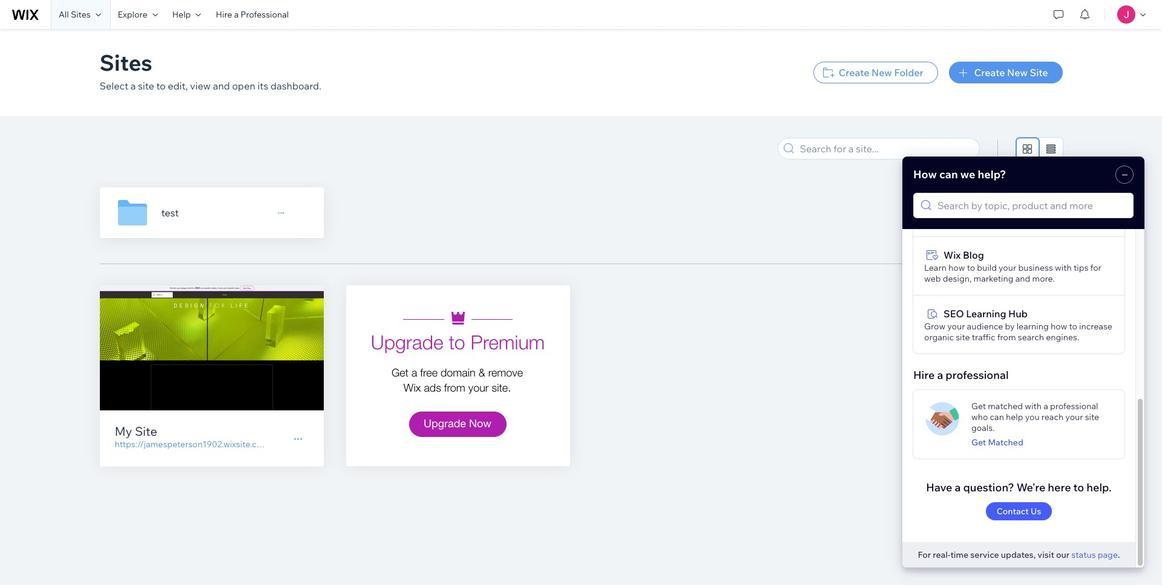 Task type: locate. For each thing, give the bounding box(es) containing it.
a for get
[[412, 367, 417, 379]]

new inside create new folder button
[[872, 67, 892, 79]]

1 horizontal spatial create
[[974, 67, 1005, 79]]

select
[[100, 80, 128, 92]]

0 horizontal spatial site
[[138, 80, 154, 92]]

create inside 'button'
[[974, 67, 1005, 79]]

site
[[1030, 67, 1048, 79], [135, 424, 157, 439]]

a right the get in the left bottom of the page
[[412, 367, 417, 379]]

all
[[59, 9, 69, 20]]

your
[[468, 382, 489, 395]]

Search for a site... field
[[796, 139, 975, 159]]

sites right all
[[71, 9, 91, 20]]

professional
[[241, 9, 289, 20]]

https://jamespeterson1902.wixsite.com/my-
[[115, 439, 287, 450]]

site
[[138, 80, 154, 92], [287, 439, 301, 450]]

new
[[872, 67, 892, 79], [1007, 67, 1028, 79]]

to
[[156, 80, 166, 92], [449, 331, 465, 354]]

explore
[[118, 9, 147, 20]]

1 horizontal spatial site
[[1030, 67, 1048, 79]]

sites
[[71, 9, 91, 20], [100, 49, 152, 76]]

0 horizontal spatial new
[[872, 67, 892, 79]]

1 horizontal spatial new
[[1007, 67, 1028, 79]]

site for sites
[[138, 80, 154, 92]]

wix
[[404, 382, 421, 395]]

a
[[234, 9, 239, 20], [131, 80, 136, 92], [412, 367, 417, 379]]

1 vertical spatial to
[[449, 331, 465, 354]]

0 horizontal spatial site
[[135, 424, 157, 439]]

create for create new site
[[974, 67, 1005, 79]]

create for create new folder
[[839, 67, 869, 79]]

0 vertical spatial sites
[[71, 9, 91, 20]]

1 horizontal spatial to
[[449, 331, 465, 354]]

site inside sites select a site to edit, view and open its dashboard.
[[138, 80, 154, 92]]

0 horizontal spatial to
[[156, 80, 166, 92]]

sites inside sites select a site to edit, view and open its dashboard.
[[100, 49, 152, 76]]

a right hire
[[234, 9, 239, 20]]

a right select
[[131, 80, 136, 92]]

1 vertical spatial site
[[135, 424, 157, 439]]

new for site
[[1007, 67, 1028, 79]]

my
[[115, 424, 132, 439]]

2 vertical spatial a
[[412, 367, 417, 379]]

2 new from the left
[[1007, 67, 1028, 79]]

1 vertical spatial site
[[287, 439, 301, 450]]

new for folder
[[872, 67, 892, 79]]

0 horizontal spatial a
[[131, 80, 136, 92]]

site inside 'my site https://jamespeterson1902.wixsite.com/my-site'
[[287, 439, 301, 450]]

1 create from the left
[[839, 67, 869, 79]]

2 horizontal spatial a
[[412, 367, 417, 379]]

create inside button
[[839, 67, 869, 79]]

to left edit,
[[156, 80, 166, 92]]

1 vertical spatial sites
[[100, 49, 152, 76]]

a inside get a free domain & remove wix ads from your site.
[[412, 367, 417, 379]]

new inside create new site 'button'
[[1007, 67, 1028, 79]]

create
[[839, 67, 869, 79], [974, 67, 1005, 79]]

0 vertical spatial upgrade
[[371, 331, 443, 354]]

1 vertical spatial a
[[131, 80, 136, 92]]

sites up select
[[100, 49, 152, 76]]

1 horizontal spatial a
[[234, 9, 239, 20]]

0 vertical spatial to
[[156, 80, 166, 92]]

to up domain
[[449, 331, 465, 354]]

upgrade left now
[[424, 418, 466, 430]]

upgrade to premium
[[371, 331, 545, 354]]

upgrade
[[371, 331, 443, 354], [424, 418, 466, 430]]

test
[[161, 207, 179, 219]]

0 vertical spatial a
[[234, 9, 239, 20]]

1 horizontal spatial sites
[[100, 49, 152, 76]]

1 new from the left
[[872, 67, 892, 79]]

create new site button
[[949, 62, 1063, 84]]

&
[[479, 367, 485, 379]]

hire a professional link
[[208, 0, 296, 29]]

0 vertical spatial site
[[1030, 67, 1048, 79]]

0 vertical spatial site
[[138, 80, 154, 92]]

upgrade up the get in the left bottom of the page
[[371, 331, 443, 354]]

0 horizontal spatial create
[[839, 67, 869, 79]]

and
[[213, 80, 230, 92]]

2 create from the left
[[974, 67, 1005, 79]]

1 vertical spatial upgrade
[[424, 418, 466, 430]]

1 horizontal spatial site
[[287, 439, 301, 450]]

open
[[232, 80, 255, 92]]

folder
[[894, 67, 924, 79]]



Task type: vqa. For each thing, say whether or not it's contained in the screenshot.
left completed
no



Task type: describe. For each thing, give the bounding box(es) containing it.
remove
[[488, 367, 523, 379]]

site inside 'button'
[[1030, 67, 1048, 79]]

my site https://jamespeterson1902.wixsite.com/my-site
[[115, 424, 301, 450]]

hire
[[216, 9, 232, 20]]

site inside 'my site https://jamespeterson1902.wixsite.com/my-site'
[[135, 424, 157, 439]]

view
[[190, 80, 211, 92]]

edit,
[[168, 80, 188, 92]]

sites select a site to edit, view and open its dashboard.
[[100, 49, 321, 92]]

help
[[172, 9, 191, 20]]

dashboard.
[[270, 80, 321, 92]]

to inside sites select a site to edit, view and open its dashboard.
[[156, 80, 166, 92]]

a inside sites select a site to edit, view and open its dashboard.
[[131, 80, 136, 92]]

get
[[392, 367, 409, 379]]

upgrade now
[[424, 418, 491, 430]]

free
[[420, 367, 438, 379]]

domain
[[441, 367, 476, 379]]

site.
[[492, 382, 511, 395]]

ads
[[424, 382, 441, 395]]

premium
[[471, 331, 545, 354]]

create new folder
[[839, 67, 924, 79]]

from
[[444, 382, 465, 395]]

upgrade for upgrade to premium
[[371, 331, 443, 354]]

a for hire
[[234, 9, 239, 20]]

get a free domain & remove wix ads from your site.
[[392, 367, 523, 395]]

create new site
[[974, 67, 1048, 79]]

its
[[257, 80, 268, 92]]

site for my site
[[287, 439, 301, 450]]

upgrade now link
[[409, 412, 506, 438]]

0 horizontal spatial sites
[[71, 9, 91, 20]]

now
[[469, 418, 491, 430]]

all sites
[[59, 9, 91, 20]]

create new folder button
[[813, 62, 938, 84]]

help button
[[165, 0, 208, 29]]

hire a professional
[[216, 9, 289, 20]]

upgrade for upgrade now
[[424, 418, 466, 430]]



